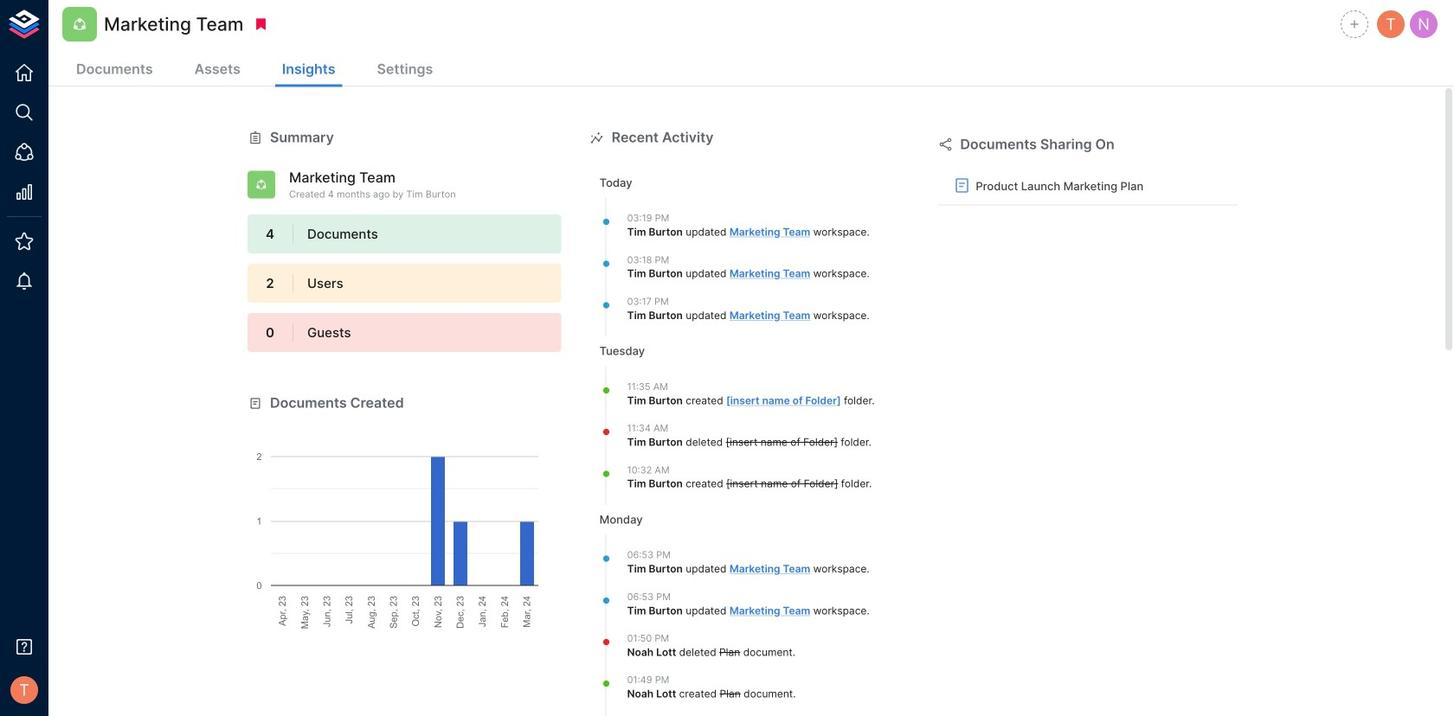 Task type: locate. For each thing, give the bounding box(es) containing it.
a chart. image
[[248, 414, 562, 630]]



Task type: describe. For each thing, give the bounding box(es) containing it.
a chart. element
[[248, 414, 562, 630]]

remove bookmark image
[[253, 16, 269, 32]]



Task type: vqa. For each thing, say whether or not it's contained in the screenshot.
"Product"
no



